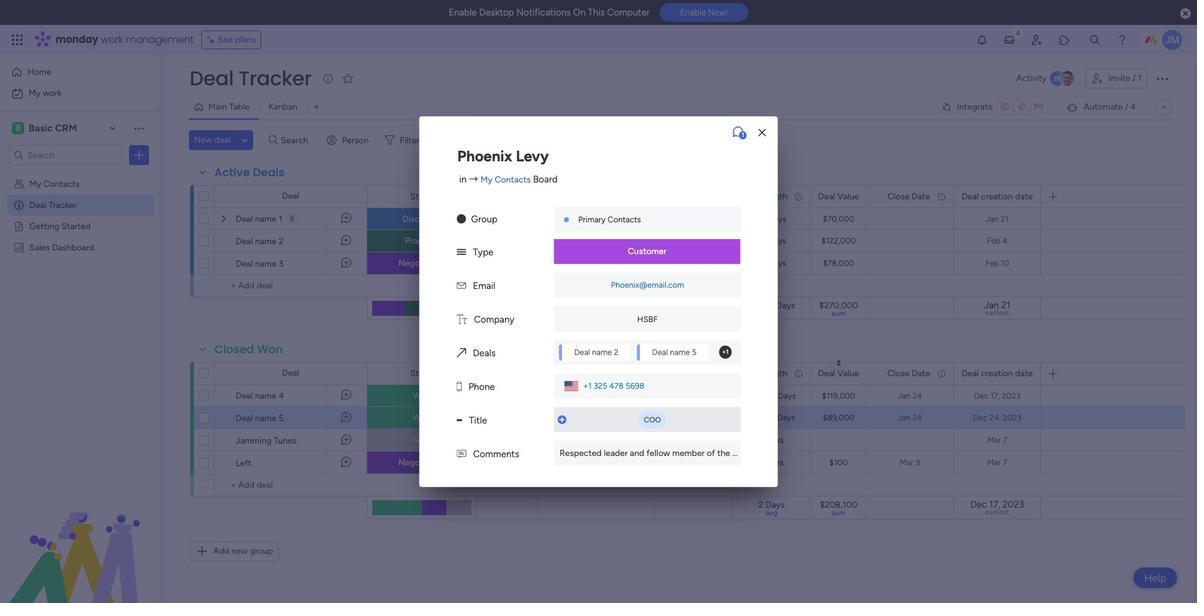 Task type: describe. For each thing, give the bounding box(es) containing it.
enable now!
[[681, 8, 728, 18]]

contacts right primary in the top of the page
[[608, 215, 641, 224]]

add new group
[[213, 546, 273, 557]]

phoenix inside phoenix levy dialog
[[457, 147, 512, 165]]

new deal
[[194, 135, 231, 145]]

monday work management
[[56, 32, 194, 47]]

creation for 1st deal creation date field from the top
[[981, 191, 1013, 202]]

kanban
[[268, 102, 297, 112]]

group
[[471, 213, 498, 225]]

workspace selection element
[[12, 121, 79, 136]]

add to favorites image
[[342, 72, 354, 85]]

4 for deal name 4
[[279, 391, 284, 402]]

filter button
[[380, 130, 439, 150]]

dashboard
[[52, 242, 94, 253]]

3
[[279, 259, 283, 269]]

sum for 2 days
[[832, 509, 846, 518]]

1 horizontal spatial deal tracker
[[190, 64, 312, 92]]

value for 2nd "deal value" field from the bottom of the page
[[838, 191, 859, 202]]

1 24 from the top
[[913, 391, 922, 401]]

0 horizontal spatial deal name 5
[[236, 413, 284, 424]]

days right 34
[[769, 236, 786, 246]]

1 vertical spatial phoenix levy
[[573, 236, 621, 245]]

madison
[[571, 214, 601, 223]]

days right the 48
[[769, 215, 787, 224]]

arrow down image
[[424, 133, 439, 148]]

days right "28"
[[769, 259, 786, 268]]

show board description image
[[320, 72, 335, 85]]

2 deal value from the top
[[818, 368, 859, 379]]

mar 7 for left
[[987, 458, 1008, 468]]

date for 1st column information image from the top
[[912, 191, 930, 202]]

days up 31 total days at the bottom right of the page
[[778, 392, 796, 401]]

public board image
[[13, 220, 25, 232]]

2 deal value field from the top
[[815, 367, 862, 381]]

basic
[[29, 122, 53, 134]]

$208,100 sum
[[820, 500, 858, 518]]

met
[[780, 448, 796, 459]]

main
[[208, 102, 227, 112]]

active deals
[[215, 165, 285, 180]]

sales dashboard
[[29, 242, 94, 253]]

1 vertical spatial phoenix
[[573, 236, 602, 245]]

the
[[717, 448, 730, 459]]

add
[[213, 546, 229, 557]]

add new group button
[[190, 542, 279, 562]]

v2 dropdown column image
[[457, 415, 462, 426]]

2 negotiation from the top
[[399, 458, 445, 468]]

dec 17, 2023 earliest
[[971, 500, 1024, 517]]

$119,000
[[822, 391, 855, 401]]

10
[[1001, 259, 1010, 268]]

priority
[[679, 368, 707, 379]]

2 up 3
[[279, 236, 284, 247]]

crm
[[55, 122, 77, 134]]

0 vertical spatial tracker
[[238, 64, 312, 92]]

new deal button
[[189, 130, 236, 150]]

my work option
[[7, 84, 152, 104]]

date for second column information image
[[912, 368, 930, 379]]

my for my contacts
[[29, 178, 41, 189]]

getting started
[[29, 221, 91, 231]]

jamming
[[236, 436, 272, 447]]

date for first deal creation date field from the bottom
[[1016, 368, 1033, 379]]

my for my work
[[29, 88, 41, 99]]

2 vertical spatial 5
[[279, 413, 284, 424]]

dec for dec 17, 2023
[[974, 391, 989, 401]]

$270,000
[[819, 301, 858, 311]]

close image
[[759, 128, 766, 137]]

monday
[[56, 32, 98, 47]]

automate
[[1084, 102, 1123, 112]]

2 right board.
[[760, 458, 764, 468]]

deal creation date for first deal creation date field from the bottom
[[962, 368, 1033, 379]]

board
[[533, 174, 558, 185]]

tunes
[[274, 436, 297, 447]]

28 days
[[757, 259, 786, 268]]

avg for 36.667
[[766, 309, 778, 318]]

hsbf
[[637, 314, 658, 324]]

jan inside jan 21 earliest
[[984, 300, 999, 311]]

deal name 4
[[236, 391, 284, 402]]

jamming tunes
[[236, 436, 297, 447]]

jeremy miller image
[[1162, 30, 1182, 50]]

deal name 2 inside phoenix levy dialog
[[574, 348, 619, 357]]

Contacts field
[[574, 367, 617, 381]]

1 horizontal spatial 4
[[1003, 236, 1008, 246]]

1 for deal name 1
[[279, 214, 282, 225]]

close for 1st column information image from the top
[[888, 191, 910, 202]]

Closed Won field
[[211, 342, 286, 358]]

Search field
[[278, 132, 315, 149]]

1 for invite / 1
[[1138, 73, 1142, 84]]

7 for jamming tunes
[[1003, 436, 1008, 445]]

feb for deal name 2
[[987, 236, 1001, 246]]

$78,000
[[823, 259, 854, 268]]

deal name 1
[[236, 214, 282, 225]]

invite members image
[[1031, 34, 1043, 46]]

home
[[27, 67, 51, 77]]

5 button
[[287, 208, 297, 230]]

select product image
[[11, 34, 24, 46]]

deal name 3
[[236, 259, 283, 269]]

filter
[[400, 135, 420, 146]]

board.
[[733, 448, 757, 459]]

of
[[707, 448, 715, 459]]

respected leader and fellow member of the board. i just met with him.
[[560, 448, 833, 459]]

2 jan 24 from the top
[[898, 413, 922, 423]]

levy inside phoenix levy dialog
[[516, 147, 549, 165]]

add view image
[[314, 103, 319, 112]]

→
[[469, 174, 478, 185]]

on
[[573, 7, 586, 18]]

days inside 36.667 days avg
[[776, 301, 795, 311]]

main table
[[208, 102, 250, 112]]

$89,000
[[823, 413, 855, 423]]

31
[[748, 413, 756, 423]]

leader
[[604, 448, 628, 459]]

activity
[[1017, 73, 1047, 84]]

deals inside phoenix levy dialog
[[473, 348, 496, 359]]

days inside 2 days avg
[[766, 500, 785, 511]]

him.
[[817, 448, 833, 459]]

$208,100
[[820, 500, 858, 511]]

2 deal length field from the top
[[740, 367, 791, 381]]

left
[[236, 458, 252, 469]]

1 deal length from the top
[[744, 191, 788, 202]]

$270,000 sum
[[819, 301, 858, 318]]

person
[[342, 135, 369, 146]]

invite
[[1109, 73, 1131, 84]]

customer
[[628, 246, 667, 257]]

mar for left
[[987, 458, 1001, 468]]

phone
[[469, 381, 495, 392]]

2023 for dec 17, 2023 earliest
[[1003, 500, 1024, 511]]

2 column information image from the top
[[937, 369, 947, 379]]

2 vertical spatial phoenix levy
[[573, 458, 621, 467]]

collapse board header image
[[1159, 102, 1169, 112]]

high for 3
[[684, 258, 702, 269]]

krause for low
[[597, 391, 622, 400]]

management
[[126, 32, 194, 47]]

dapulse text column image
[[457, 314, 467, 325]]

list box containing my contacts
[[0, 171, 159, 426]]

deal
[[214, 135, 231, 145]]

my inside in → my contacts board
[[481, 174, 493, 185]]

contacts inside in → my contacts board
[[495, 174, 531, 185]]

help image
[[1116, 34, 1129, 46]]

desktop
[[479, 7, 514, 18]]

4 for automate / 4
[[1131, 102, 1136, 112]]

primary
[[578, 215, 606, 224]]

v2 phone column image
[[457, 381, 462, 392]]

my work
[[29, 88, 62, 99]]

1 stage field from the top
[[407, 190, 437, 204]]

$122,000
[[822, 236, 856, 246]]

/ for 1
[[1133, 73, 1136, 84]]

integrate
[[957, 102, 993, 112]]

dec for dec 17, 2023 earliest
[[971, 500, 987, 511]]

dec 24, 2023
[[973, 413, 1022, 423]]

contacts down search in workspace field
[[43, 178, 79, 189]]

1 deal value field from the top
[[815, 190, 862, 204]]

2 length from the top
[[763, 368, 788, 379]]

krause for high
[[597, 259, 622, 268]]

i
[[759, 448, 762, 459]]

group
[[250, 546, 273, 557]]

date for 1st deal creation date field from the top
[[1016, 191, 1033, 202]]

mar 9
[[900, 458, 920, 468]]

2 vertical spatial levy
[[604, 458, 621, 467]]

title
[[469, 415, 487, 426]]

deal creation date for 1st deal creation date field from the top
[[962, 191, 1033, 202]]

2 up i
[[760, 436, 764, 445]]

update feed image
[[1003, 34, 1016, 46]]

close date for close date field corresponding to 1st column information image from the top
[[888, 191, 930, 202]]

deal name 5 inside phoenix levy dialog
[[652, 348, 697, 357]]

36.667
[[748, 301, 774, 311]]

high for 2
[[684, 236, 702, 246]]

total for 31
[[758, 413, 776, 423]]



Task type: locate. For each thing, give the bounding box(es) containing it.
0 vertical spatial deal tracker
[[190, 64, 312, 92]]

1 vertical spatial deal tracker
[[29, 200, 77, 210]]

5 right the deal name 1 at left
[[290, 215, 294, 223]]

1 mar 7 from the top
[[987, 436, 1008, 445]]

days right i
[[766, 458, 784, 468]]

478
[[609, 382, 624, 391]]

0 vertical spatial high
[[684, 236, 702, 246]]

avg for 2
[[766, 509, 778, 518]]

2 deal length from the top
[[744, 368, 788, 379]]

new for new
[[413, 435, 431, 446]]

close date
[[888, 191, 930, 202], [888, 368, 930, 379]]

new inside button
[[194, 135, 212, 145]]

17, for dec 17, 2023
[[991, 391, 1000, 401]]

5 inside phoenix levy dialog
[[692, 348, 697, 357]]

0 vertical spatial avg
[[766, 309, 778, 318]]

0 vertical spatial negotiation
[[399, 258, 445, 269]]

1 date from the top
[[912, 191, 930, 202]]

2 horizontal spatial 1
[[1138, 73, 1142, 84]]

my right →
[[481, 174, 493, 185]]

0 vertical spatial 7
[[1003, 436, 1008, 445]]

2 inside phoenix levy dialog
[[614, 348, 619, 357]]

2 mar 7 from the top
[[987, 458, 1008, 468]]

won right closed
[[257, 342, 283, 357]]

Deal Value field
[[815, 190, 862, 204], [815, 367, 862, 381]]

1 date from the top
[[1016, 191, 1033, 202]]

notifications image
[[976, 34, 988, 46]]

1 vertical spatial avg
[[766, 509, 778, 518]]

1 vertical spatial 24
[[913, 413, 922, 423]]

active
[[215, 165, 250, 180]]

discovery
[[403, 214, 441, 224]]

close date for second column information image's close date field
[[888, 368, 930, 379]]

1 leilani from the top
[[572, 259, 595, 268]]

1 vertical spatial earliest
[[985, 508, 1010, 517]]

phoenix levy down primary in the top of the page
[[573, 236, 621, 245]]

value for 2nd "deal value" field from the top of the page
[[838, 368, 859, 379]]

levy up board
[[516, 147, 549, 165]]

deal length field up the 48
[[740, 190, 791, 204]]

creation up dec 17, 2023
[[981, 368, 1013, 379]]

2 leilani krause from the top
[[572, 391, 622, 400]]

0 vertical spatial new
[[194, 135, 212, 145]]

column information image
[[794, 192, 804, 202], [636, 369, 646, 379], [794, 369, 804, 379]]

deal length up 38 total days
[[744, 368, 788, 379]]

1 2 days from the top
[[760, 436, 784, 445]]

1 horizontal spatial 1
[[742, 131, 744, 139]]

1 close date field from the top
[[885, 190, 934, 204]]

work
[[101, 32, 123, 47], [43, 88, 62, 99]]

1 deal creation date from the top
[[962, 191, 1033, 202]]

sum inside '$208,100 sum'
[[832, 509, 846, 518]]

0 vertical spatial creation
[[981, 191, 1013, 202]]

sum for jan 21
[[832, 309, 846, 318]]

my inside option
[[29, 88, 41, 99]]

0 horizontal spatial enable
[[449, 7, 477, 18]]

phoenix levy up my contacts link
[[457, 147, 549, 165]]

1 vertical spatial sum
[[832, 509, 846, 518]]

basic crm
[[29, 122, 77, 134]]

phoenix up →
[[457, 147, 512, 165]]

leilani for low
[[572, 391, 595, 400]]

1 horizontal spatial deals
[[473, 348, 496, 359]]

7 for left
[[1003, 458, 1008, 468]]

1 vertical spatial high
[[684, 258, 702, 269]]

0 horizontal spatial /
[[1125, 102, 1129, 112]]

1 creation from the top
[[981, 191, 1013, 202]]

list box
[[0, 171, 159, 426]]

notifications
[[516, 7, 571, 18]]

0 vertical spatial work
[[101, 32, 123, 47]]

new
[[194, 135, 212, 145], [413, 435, 431, 446]]

1 vertical spatial new
[[413, 435, 431, 446]]

email
[[473, 280, 496, 291]]

phoenix levy down the -
[[573, 458, 621, 467]]

date
[[912, 191, 930, 202], [912, 368, 930, 379]]

negotiation left v2 long text column icon
[[399, 458, 445, 468]]

7
[[1003, 436, 1008, 445], [1003, 458, 1008, 468]]

2 down i
[[759, 500, 764, 511]]

4 down invite / 1
[[1131, 102, 1136, 112]]

sum
[[832, 309, 846, 318], [832, 509, 846, 518]]

4 image
[[1013, 26, 1024, 40]]

0 vertical spatial deal length
[[744, 191, 788, 202]]

phoenix down primary in the top of the page
[[573, 236, 602, 245]]

2 close date from the top
[[888, 368, 930, 379]]

leilani krause down primary in the top of the page
[[572, 259, 622, 268]]

2 creation from the top
[[981, 368, 1013, 379]]

1 vertical spatial date
[[1016, 368, 1033, 379]]

34 days
[[757, 236, 786, 246]]

21
[[1001, 214, 1009, 224], [1002, 300, 1011, 311]]

v2 email column image
[[457, 280, 466, 291]]

2 date from the top
[[912, 368, 930, 379]]

phoenix down the -
[[573, 458, 602, 467]]

5
[[290, 215, 294, 223], [692, 348, 697, 357], [279, 413, 284, 424]]

my down home
[[29, 88, 41, 99]]

won
[[257, 342, 283, 357], [413, 391, 431, 401], [413, 413, 431, 423]]

1 leilani krause from the top
[[572, 259, 622, 268]]

2 inside 2 days avg
[[759, 500, 764, 511]]

1 jan 24 from the top
[[898, 391, 922, 401]]

phoenix levy inside dialog
[[457, 147, 549, 165]]

work right monday
[[101, 32, 123, 47]]

0 vertical spatial date
[[1016, 191, 1033, 202]]

tracker inside list box
[[49, 200, 77, 210]]

deal value up $70,000
[[818, 191, 859, 202]]

value down sort asc icon
[[838, 368, 859, 379]]

0 vertical spatial stage
[[410, 191, 433, 202]]

1 close date from the top
[[888, 191, 930, 202]]

0 vertical spatial stage field
[[407, 190, 437, 204]]

2 days
[[760, 436, 784, 445], [760, 458, 784, 468]]

lottie animation element
[[0, 478, 159, 604]]

1 vertical spatial stage field
[[407, 367, 437, 381]]

31 total days
[[748, 413, 795, 423]]

1 left close icon
[[742, 131, 744, 139]]

enable left now!
[[681, 8, 706, 18]]

0 vertical spatial deal length field
[[740, 190, 791, 204]]

high right customer
[[684, 236, 702, 246]]

phoenix@email.com link
[[608, 280, 687, 290]]

sort asc image
[[837, 360, 841, 367]]

feb 10
[[985, 259, 1010, 268]]

1 vertical spatial 21
[[1002, 300, 1011, 311]]

2 stage from the top
[[410, 368, 433, 379]]

search everything image
[[1089, 34, 1101, 46]]

levy down primary contacts
[[604, 236, 621, 245]]

mar for jamming tunes
[[987, 436, 1001, 445]]

work inside option
[[43, 88, 62, 99]]

1 21 from the top
[[1001, 214, 1009, 224]]

0 vertical spatial phoenix levy
[[457, 147, 549, 165]]

dec inside dec 17, 2023 earliest
[[971, 500, 987, 511]]

1 vertical spatial levy
[[604, 236, 621, 245]]

new for new deal
[[194, 135, 212, 145]]

comments
[[473, 449, 519, 460]]

1 left 5 button
[[279, 214, 282, 225]]

2 24 from the top
[[913, 413, 922, 423]]

1 vertical spatial leilani krause
[[572, 391, 622, 400]]

contacts left board
[[495, 174, 531, 185]]

0 vertical spatial deals
[[253, 165, 285, 180]]

leilani down +1
[[572, 391, 595, 400]]

column information image
[[937, 192, 947, 202], [937, 369, 947, 379]]

Active Deals field
[[211, 165, 288, 181]]

17, for dec 17, 2023 earliest
[[990, 500, 1001, 511]]

contacts inside contacts field
[[578, 368, 614, 379]]

1 horizontal spatial work
[[101, 32, 123, 47]]

0 vertical spatial deal creation date
[[962, 191, 1033, 202]]

1 vertical spatial deals
[[473, 348, 496, 359]]

36.667 days avg
[[748, 301, 795, 318]]

Deal length field
[[740, 190, 791, 204], [740, 367, 791, 381]]

1 inside button
[[1138, 73, 1142, 84]]

deal length up the 48
[[744, 191, 788, 202]]

1 earliest from the top
[[985, 309, 1010, 317]]

deal creation date up dec 17, 2023
[[962, 368, 1033, 379]]

1 value from the top
[[838, 191, 859, 202]]

Stage field
[[407, 190, 437, 204], [407, 367, 437, 381]]

work for monday
[[101, 32, 123, 47]]

krause down '+1 325 478 5698'
[[597, 391, 622, 400]]

deal name 2 up contacts field
[[574, 348, 619, 357]]

2 close date field from the top
[[885, 367, 934, 381]]

close date field for 1st column information image from the top
[[885, 190, 934, 204]]

avg inside 36.667 days avg
[[766, 309, 778, 318]]

name
[[255, 214, 277, 225], [255, 236, 277, 247], [255, 259, 277, 269], [592, 348, 612, 357], [670, 348, 690, 357], [255, 391, 277, 402], [255, 413, 277, 424]]

activity button
[[1012, 69, 1081, 89]]

deal value down sort asc icon
[[818, 368, 859, 379]]

2 days up just
[[760, 436, 784, 445]]

deal name 2 up deal name 3 at the left top
[[236, 236, 284, 247]]

getting
[[29, 221, 59, 231]]

v2 status image
[[457, 246, 466, 258]]

0 horizontal spatial 5
[[279, 413, 284, 424]]

new
[[232, 546, 248, 557]]

invite / 1
[[1109, 73, 1142, 84]]

fellow
[[647, 448, 670, 459]]

1 vertical spatial deal value
[[818, 368, 859, 379]]

0 vertical spatial phoenix
[[457, 147, 512, 165]]

total right 31
[[758, 413, 776, 423]]

jan 21
[[986, 214, 1009, 224]]

enable for enable now!
[[681, 8, 706, 18]]

2 date from the top
[[1016, 368, 1033, 379]]

0 vertical spatial sum
[[832, 309, 846, 318]]

b
[[15, 123, 21, 133]]

2 high from the top
[[684, 258, 702, 269]]

1 high from the top
[[684, 236, 702, 246]]

close date field for second column information image
[[885, 367, 934, 381]]

1 vertical spatial work
[[43, 88, 62, 99]]

2 value from the top
[[838, 368, 859, 379]]

21 for jan 21 earliest
[[1002, 300, 1011, 311]]

in → my contacts board
[[459, 174, 558, 185]]

0 vertical spatial date
[[912, 191, 930, 202]]

work down home
[[43, 88, 62, 99]]

1 7 from the top
[[1003, 436, 1008, 445]]

1 avg from the top
[[766, 309, 778, 318]]

Search in workspace field
[[26, 148, 104, 162]]

38
[[747, 392, 757, 401]]

dec for dec 24, 2023
[[973, 413, 988, 423]]

Deal Tracker field
[[186, 64, 315, 92]]

0 horizontal spatial 4
[[279, 391, 284, 402]]

days down just
[[766, 500, 785, 511]]

0 vertical spatial total
[[759, 392, 776, 401]]

home option
[[7, 62, 152, 82]]

0 vertical spatial feb
[[987, 236, 1001, 246]]

0 vertical spatial close date
[[888, 191, 930, 202]]

deals down v2 search icon
[[253, 165, 285, 180]]

krause down primary contacts
[[597, 259, 622, 268]]

public dashboard image
[[13, 241, 25, 253]]

1 vertical spatial deal value field
[[815, 367, 862, 381]]

jan 21 earliest
[[984, 300, 1011, 317]]

0 vertical spatial close date field
[[885, 190, 934, 204]]

0 vertical spatial krause
[[597, 259, 622, 268]]

2 sum from the top
[[832, 509, 846, 518]]

5 up tunes
[[279, 413, 284, 424]]

2 vertical spatial 4
[[279, 391, 284, 402]]

feb down jan 21
[[987, 236, 1001, 246]]

/ for 4
[[1125, 102, 1129, 112]]

creation for first deal creation date field from the bottom
[[981, 368, 1013, 379]]

1 vertical spatial 4
[[1003, 236, 1008, 246]]

1 vertical spatial leilani
[[572, 391, 595, 400]]

2 deal creation date field from the top
[[959, 367, 1036, 381]]

sum inside '$270,000 sum'
[[832, 309, 846, 318]]

2023 for dec 24, 2023
[[1003, 413, 1022, 423]]

sum up sort desc icon
[[832, 309, 846, 318]]

phoenix
[[457, 147, 512, 165], [573, 236, 602, 245], [573, 458, 602, 467]]

my work link
[[7, 84, 152, 104]]

2 vertical spatial won
[[413, 413, 431, 423]]

negotiation down proposal
[[399, 258, 445, 269]]

1 horizontal spatial enable
[[681, 8, 706, 18]]

0 vertical spatial levy
[[516, 147, 549, 165]]

2 up contacts field
[[614, 348, 619, 357]]

jan 24
[[898, 391, 922, 401], [898, 413, 922, 423]]

days down 38 total days
[[778, 413, 795, 423]]

21 down 10
[[1002, 300, 1011, 311]]

0 vertical spatial 2 days
[[760, 436, 784, 445]]

type
[[473, 246, 494, 258]]

5 inside button
[[290, 215, 294, 223]]

0 vertical spatial 24
[[913, 391, 922, 401]]

length up 48 days
[[763, 191, 788, 202]]

v2 long text column image
[[457, 449, 466, 460]]

0 vertical spatial value
[[838, 191, 859, 202]]

deal creation date up jan 21
[[962, 191, 1033, 202]]

1 inside phoenix levy dialog
[[742, 131, 744, 139]]

48
[[757, 215, 767, 224]]

deal
[[190, 64, 234, 92], [282, 191, 299, 201], [744, 191, 761, 202], [818, 191, 835, 202], [962, 191, 979, 202], [29, 200, 46, 210], [236, 214, 253, 225], [236, 236, 253, 247], [236, 259, 253, 269], [574, 348, 590, 357], [652, 348, 668, 357], [282, 368, 299, 379], [744, 368, 761, 379], [818, 368, 835, 379], [962, 368, 979, 379], [236, 391, 253, 402], [236, 413, 253, 424]]

closed won
[[215, 342, 283, 357]]

Close Date field
[[885, 190, 934, 204], [885, 367, 934, 381]]

madison doyle
[[571, 214, 624, 223]]

work for my
[[43, 88, 62, 99]]

leilani krause for low
[[572, 391, 622, 400]]

mar 7 for jamming tunes
[[987, 436, 1008, 445]]

21 for jan 21
[[1001, 214, 1009, 224]]

lottie animation image
[[0, 478, 159, 604]]

monday marketplace image
[[1058, 34, 1071, 46]]

help button
[[1134, 568, 1177, 589]]

21 inside jan 21 earliest
[[1002, 300, 1011, 311]]

1 vertical spatial total
[[758, 413, 776, 423]]

0 vertical spatial 21
[[1001, 214, 1009, 224]]

0 horizontal spatial tracker
[[49, 200, 77, 210]]

1 deal length field from the top
[[740, 190, 791, 204]]

2 2 days from the top
[[760, 458, 784, 468]]

1 stage from the top
[[410, 191, 433, 202]]

help
[[1144, 572, 1167, 585]]

deal tracker down "my contacts"
[[29, 200, 77, 210]]

deal value
[[818, 191, 859, 202], [818, 368, 859, 379]]

2 vertical spatial dec
[[971, 500, 987, 511]]

leilani
[[572, 259, 595, 268], [572, 391, 595, 400]]

sort desc image
[[837, 360, 841, 367]]

0 vertical spatial mar 7
[[987, 436, 1008, 445]]

avg down 28 days
[[766, 309, 778, 318]]

1 horizontal spatial deal name 2
[[574, 348, 619, 357]]

high up the phoenix@email.com
[[684, 258, 702, 269]]

dapulse close image
[[1181, 7, 1191, 20]]

tracker up kanban
[[238, 64, 312, 92]]

1 vertical spatial negotiation
[[399, 458, 445, 468]]

my down search in workspace field
[[29, 178, 41, 189]]

Deal creation date field
[[959, 190, 1036, 204], [959, 367, 1036, 381]]

deals right v2 board relation small icon
[[473, 348, 496, 359]]

1 vertical spatial 5
[[692, 348, 697, 357]]

option
[[0, 172, 159, 175]]

1 horizontal spatial new
[[413, 435, 431, 446]]

leilani krause down 325
[[572, 391, 622, 400]]

days right 36.667
[[776, 301, 795, 311]]

feb 4
[[987, 236, 1008, 246]]

0 vertical spatial /
[[1133, 73, 1136, 84]]

4 up tunes
[[279, 391, 284, 402]]

2 21 from the top
[[1002, 300, 1011, 311]]

value
[[838, 191, 859, 202], [838, 368, 859, 379]]

kanban button
[[259, 97, 307, 117]]

feb for deal name 3
[[985, 259, 999, 268]]

0 vertical spatial close
[[888, 191, 910, 202]]

1 vertical spatial deal creation date field
[[959, 367, 1036, 381]]

0 vertical spatial deal value field
[[815, 190, 862, 204]]

2 days right board.
[[760, 458, 784, 468]]

value up $70,000
[[838, 191, 859, 202]]

1 vertical spatial deal creation date
[[962, 368, 1033, 379]]

1 close from the top
[[888, 191, 910, 202]]

leilani krause for high
[[572, 259, 622, 268]]

1 vertical spatial 7
[[1003, 458, 1008, 468]]

won left v2 dropdown column image
[[413, 413, 431, 423]]

2 close from the top
[[888, 368, 910, 379]]

21 up feb 4
[[1001, 214, 1009, 224]]

now!
[[708, 8, 728, 18]]

2 vertical spatial phoenix
[[573, 458, 602, 467]]

contacts up 325
[[578, 368, 614, 379]]

phoenix levy dialog
[[419, 116, 833, 487]]

and
[[630, 448, 645, 459]]

enable left desktop at top
[[449, 7, 477, 18]]

/ right invite
[[1133, 73, 1136, 84]]

2 earliest from the top
[[985, 508, 1010, 517]]

0 vertical spatial leilani krause
[[572, 259, 622, 268]]

1 deal creation date field from the top
[[959, 190, 1036, 204]]

high
[[684, 236, 702, 246], [684, 258, 702, 269]]

deal length field up 38 total days
[[740, 367, 791, 381]]

days up just
[[766, 436, 784, 445]]

1 vertical spatial jan 24
[[898, 413, 922, 423]]

automate / 4
[[1084, 102, 1136, 112]]

2
[[279, 236, 284, 247], [614, 348, 619, 357], [760, 436, 764, 445], [760, 458, 764, 468], [759, 500, 764, 511]]

deal name 5 down deal name 4
[[236, 413, 284, 424]]

deal name 2
[[236, 236, 284, 247], [574, 348, 619, 357]]

/ inside button
[[1133, 73, 1136, 84]]

v2 board relation small image
[[457, 348, 466, 359]]

won inside "field"
[[257, 342, 283, 357]]

angle down image
[[242, 136, 248, 145]]

2 leilani from the top
[[572, 391, 595, 400]]

deal creation date field up jan 21
[[959, 190, 1036, 204]]

/ right automate
[[1125, 102, 1129, 112]]

sum down the $100 on the bottom
[[832, 509, 846, 518]]

1 vertical spatial won
[[413, 391, 431, 401]]

deal creation date field up dec 17, 2023
[[959, 367, 1036, 381]]

2023 for dec 17, 2023
[[1002, 391, 1021, 401]]

v2 search image
[[269, 133, 278, 147]]

2023 inside dec 17, 2023 earliest
[[1003, 500, 1024, 511]]

leilani down primary in the top of the page
[[572, 259, 595, 268]]

1 vertical spatial 2 days
[[760, 458, 784, 468]]

company
[[474, 314, 515, 325]]

2 deal creation date from the top
[[962, 368, 1033, 379]]

phoenix levy
[[457, 147, 549, 165], [573, 236, 621, 245], [573, 458, 621, 467]]

9
[[916, 458, 920, 468]]

0 horizontal spatial deal name 2
[[236, 236, 284, 247]]

1 vertical spatial 1
[[742, 131, 744, 139]]

medium
[[677, 458, 709, 468]]

deals inside field
[[253, 165, 285, 180]]

v2 sun image
[[457, 213, 466, 225]]

home link
[[7, 62, 152, 82]]

started
[[61, 221, 91, 231]]

earliest
[[985, 309, 1010, 317], [985, 508, 1010, 517]]

integrate button
[[936, 94, 1057, 120]]

Priority field
[[676, 367, 710, 381]]

0 horizontal spatial deal tracker
[[29, 200, 77, 210]]

1 vertical spatial date
[[912, 368, 930, 379]]

+1 325 478 5698
[[583, 382, 645, 391]]

jan
[[986, 214, 999, 224], [984, 300, 999, 311], [898, 391, 911, 401], [898, 413, 911, 423]]

deal name 5 up priority
[[652, 348, 697, 357]]

2 7 from the top
[[1003, 458, 1008, 468]]

48 days
[[757, 215, 787, 224]]

17, inside dec 17, 2023 earliest
[[990, 500, 1001, 511]]

1 vertical spatial feb
[[985, 259, 999, 268]]

creation up jan 21
[[981, 191, 1013, 202]]

sales
[[29, 242, 50, 253]]

total right 38
[[759, 392, 776, 401]]

1 negotiation from the top
[[399, 258, 445, 269]]

1 horizontal spatial tracker
[[238, 64, 312, 92]]

34
[[757, 236, 767, 246]]

1 krause from the top
[[597, 259, 622, 268]]

2 stage field from the top
[[407, 367, 437, 381]]

0 vertical spatial dec
[[974, 391, 989, 401]]

deal value field up $119,000
[[815, 367, 862, 381]]

0 vertical spatial deal value
[[818, 191, 859, 202]]

enable inside 'button'
[[681, 8, 706, 18]]

1 vertical spatial length
[[763, 368, 788, 379]]

1 vertical spatial close
[[888, 368, 910, 379]]

24,
[[990, 413, 1001, 423]]

1 vertical spatial close date
[[888, 368, 930, 379]]

2 avg from the top
[[766, 509, 778, 518]]

4
[[1131, 102, 1136, 112], [1003, 236, 1008, 246], [279, 391, 284, 402]]

total for 38
[[759, 392, 776, 401]]

computer
[[607, 7, 650, 18]]

feb left 10
[[985, 259, 999, 268]]

1 column information image from the top
[[937, 192, 947, 202]]

won left v2 phone column image
[[413, 391, 431, 401]]

enable for enable desktop notifications on this computer
[[449, 7, 477, 18]]

deals
[[253, 165, 285, 180], [473, 348, 496, 359]]

length up 38 total days
[[763, 368, 788, 379]]

avg inside 2 days avg
[[766, 509, 778, 518]]

tracker up getting started
[[49, 200, 77, 210]]

0 vertical spatial 2023
[[1002, 391, 1021, 401]]

workspace image
[[12, 122, 24, 135]]

deal tracker up table
[[190, 64, 312, 92]]

1 horizontal spatial /
[[1133, 73, 1136, 84]]

5 up priority
[[692, 348, 697, 357]]

1 length from the top
[[763, 191, 788, 202]]

deal length
[[744, 191, 788, 202], [744, 368, 788, 379]]

avg down just
[[766, 509, 778, 518]]

2 vertical spatial 1
[[279, 214, 282, 225]]

length
[[763, 191, 788, 202], [763, 368, 788, 379]]

close for second column information image
[[888, 368, 910, 379]]

1 vertical spatial 2023
[[1003, 413, 1022, 423]]

2 krause from the top
[[597, 391, 622, 400]]

4 up 10
[[1003, 236, 1008, 246]]

closed
[[215, 342, 254, 357]]

1 right invite
[[1138, 73, 1142, 84]]

1 sum from the top
[[832, 309, 846, 318]]

my contacts link
[[481, 174, 531, 185]]

deal value field up $70,000
[[815, 190, 862, 204]]

/
[[1133, 73, 1136, 84], [1125, 102, 1129, 112]]

earliest inside dec 17, 2023 earliest
[[985, 508, 1010, 517]]

1 deal value from the top
[[818, 191, 859, 202]]

0 vertical spatial 17,
[[991, 391, 1000, 401]]

1 vertical spatial deal length field
[[740, 367, 791, 381]]

levy left and at bottom right
[[604, 458, 621, 467]]

0 vertical spatial length
[[763, 191, 788, 202]]

earliest inside jan 21 earliest
[[985, 309, 1010, 317]]

leilani for high
[[572, 259, 595, 268]]



Task type: vqa. For each thing, say whether or not it's contained in the screenshot.


